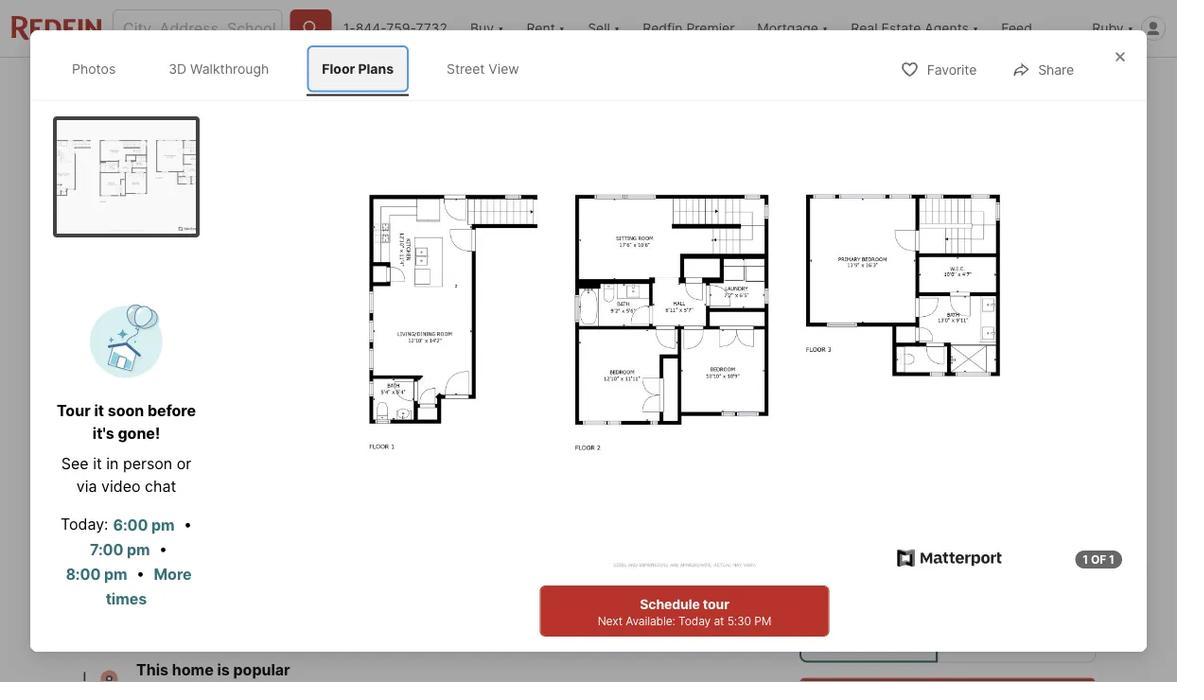 Task type: describe. For each thing, give the bounding box(es) containing it.
3d for 3d walkthrough button
[[139, 409, 157, 425]]

plans inside tab
[[358, 61, 394, 77]]

today: 6:00 pm • 7:00 pm • 8:00 pm •
[[61, 514, 192, 583]]

favorite
[[927, 62, 977, 78]]

this home is popular
[[136, 661, 290, 679]]

of
[[1091, 553, 1106, 566]]

next image
[[1073, 535, 1103, 565]]

is
[[217, 661, 230, 679]]

walkthrough inside button
[[160, 409, 243, 425]]

1 vertical spatial pm
[[127, 540, 150, 558]]

map entry image
[[644, 474, 770, 600]]

redfin premier
[[643, 20, 735, 36]]

submit search image
[[302, 19, 320, 38]]

,
[[191, 511, 196, 530]]

6:00
[[113, 515, 148, 534]]

times
[[106, 589, 147, 608]]

it's
[[93, 423, 114, 442]]

chat
[[145, 476, 176, 495]]

share button down feed
[[996, 49, 1090, 88]]

x-
[[942, 75, 955, 91]]

history
[[539, 76, 582, 92]]

3d walkthrough button
[[97, 399, 259, 437]]

or
[[177, 454, 191, 472]]

1-844-759-7732 link
[[343, 20, 448, 36]]

3d walkthrough inside tab
[[169, 61, 269, 77]]

0 horizontal spatial •
[[136, 564, 145, 582]]

redfin premier button
[[631, 0, 746, 57]]

1 option from the left
[[799, 614, 937, 663]]

floor plans tab
[[307, 45, 409, 92]]

3d walkthrough inside button
[[139, 409, 243, 425]]

feed button
[[990, 0, 1081, 57]]

street view button
[[403, 399, 536, 437]]

sale
[[473, 76, 500, 92]]

listed by redfin
[[104, 132, 206, 145]]

listed by redfin link
[[81, 111, 792, 456]]

2 horizontal spatial •
[[184, 514, 192, 533]]

plans inside button
[[345, 409, 380, 425]]

view inside button
[[488, 409, 520, 425]]

street view tab
[[431, 45, 534, 92]]

2 option from the left
[[937, 614, 1096, 663]]

property
[[332, 76, 386, 92]]

1929 teagle dr image
[[356, 114, 1013, 578]]

favorite button
[[884, 49, 993, 88]]

redfin
[[643, 20, 683, 36]]

property details tab
[[311, 61, 452, 107]]

more
[[154, 565, 192, 583]]

for sale - active
[[98, 476, 222, 492]]

x-out button
[[899, 63, 994, 102]]

it for see
[[93, 454, 102, 472]]

available:
[[626, 614, 675, 628]]

for
[[98, 476, 125, 492]]

premier
[[686, 20, 735, 36]]

schedule
[[640, 596, 700, 612]]

see it in person or via video chat
[[61, 454, 191, 495]]

floor plans inside floor plans button
[[309, 409, 380, 425]]

popular
[[233, 661, 290, 679]]

in
[[106, 454, 119, 472]]

759-
[[386, 20, 416, 36]]

ft
[[536, 584, 551, 603]]

at
[[714, 614, 724, 628]]

7732
[[416, 20, 448, 36]]

/mo
[[153, 586, 178, 602]]

street view inside tab
[[447, 61, 519, 77]]

est.
[[81, 586, 105, 602]]

3d walkthrough tab
[[153, 45, 284, 92]]

3d for "tab list" containing photos
[[169, 61, 187, 77]]

tab list for the x-out button
[[81, 58, 710, 107]]

feed
[[1001, 20, 1032, 36]]

photos
[[72, 61, 116, 77]]

sale
[[128, 476, 161, 492]]

0 vertical spatial pm
[[151, 515, 175, 534]]

listed
[[104, 132, 144, 145]]

active
[[175, 476, 222, 492]]

sale & tax history
[[473, 76, 582, 92]]

more times link
[[106, 565, 192, 608]]

redfin
[[165, 132, 206, 145]]

share button down feed button
[[1001, 63, 1096, 102]]

person
[[123, 454, 172, 472]]

844-
[[355, 20, 386, 36]]

gone!
[[118, 423, 160, 442]]

dr
[[175, 511, 191, 530]]

before
[[148, 401, 196, 419]]

via
[[76, 476, 97, 495]]

City, Address, School, Agent, ZIP search field
[[113, 9, 283, 47]]

6:00 pm button
[[112, 512, 176, 537]]

1-
[[343, 20, 355, 36]]

1 1 from the left
[[1083, 553, 1088, 566]]



Task type: locate. For each thing, give the bounding box(es) containing it.
option
[[799, 614, 937, 663], [937, 614, 1096, 663]]

floor inside tab
[[322, 61, 355, 77]]

•
[[184, 514, 192, 533], [159, 539, 167, 557], [136, 564, 145, 582]]

1 vertical spatial floor plans
[[309, 409, 380, 425]]

1 vertical spatial 3d
[[139, 409, 157, 425]]

1929 teagle dr, austin, tx 78741 image
[[81, 111, 792, 452], [799, 111, 1096, 277], [799, 285, 1096, 452]]

this
[[136, 661, 168, 679]]

26
[[930, 533, 965, 567]]

sq
[[513, 584, 532, 603]]

property details
[[332, 76, 431, 92]]

1 vertical spatial floor
[[309, 409, 342, 425]]

tour
[[703, 596, 729, 612]]

None button
[[811, 505, 897, 595], [905, 506, 991, 594], [998, 506, 1084, 594], [811, 505, 897, 595], [905, 506, 991, 594], [998, 506, 1084, 594]]

$440,000 est. $4,243 /mo
[[81, 555, 190, 602]]

1 right of
[[1109, 553, 1115, 566]]

floor inside button
[[309, 409, 342, 425]]

pm
[[151, 515, 175, 534], [127, 540, 150, 558], [104, 565, 127, 583]]

1 horizontal spatial •
[[159, 539, 167, 557]]

today:
[[61, 514, 108, 533]]

street view inside button
[[446, 409, 520, 425]]

0 vertical spatial it
[[94, 401, 104, 419]]

home
[[172, 661, 214, 679]]

view
[[489, 61, 519, 77], [488, 409, 520, 425]]

2 vertical spatial pm
[[104, 565, 127, 583]]

1929 teagle dr ,
[[81, 511, 196, 530]]

walkthrough down city, address, school, agent, zip search field at the left
[[190, 61, 269, 77]]

more times
[[106, 565, 192, 608]]

see
[[61, 454, 89, 472]]

tour
[[57, 401, 91, 419]]

3d walkthrough down city, address, school, agent, zip search field at the left
[[169, 61, 269, 77]]

• up $4,243
[[136, 564, 145, 582]]

3d inside button
[[139, 409, 157, 425]]

it up it's
[[94, 401, 104, 419]]

video
[[101, 476, 141, 495]]

$440,000
[[81, 555, 190, 581]]

list box
[[799, 614, 1096, 663]]

1 vertical spatial 3d walkthrough
[[139, 409, 243, 425]]

tab list
[[53, 42, 553, 96], [81, 58, 710, 107]]

1 vertical spatial •
[[159, 539, 167, 557]]

oct
[[935, 569, 960, 582]]

• up more
[[159, 539, 167, 557]]

1 of 1
[[1083, 553, 1115, 566]]

next
[[598, 614, 623, 628]]

1929
[[81, 511, 118, 530]]

1 vertical spatial walkthrough
[[160, 409, 243, 425]]

floor plans inside floor plans tab
[[322, 61, 394, 77]]

overview
[[228, 76, 290, 92]]

x-out
[[942, 75, 978, 91]]

0 vertical spatial plans
[[358, 61, 394, 77]]

0 vertical spatial street
[[447, 61, 485, 77]]

sale & tax history tab
[[452, 61, 603, 107]]

0 vertical spatial street view
[[447, 61, 519, 77]]

tour it soon before it's gone!
[[57, 401, 196, 442]]

0 vertical spatial •
[[184, 514, 192, 533]]

pm down 6:00 pm button
[[127, 540, 150, 558]]

details
[[390, 76, 431, 92]]

0 vertical spatial view
[[489, 61, 519, 77]]

pm left dr
[[151, 515, 175, 534]]

image image
[[57, 120, 196, 233]]

photos tab
[[57, 45, 131, 92]]

tab list for share button underneath feed
[[53, 42, 553, 96]]

$4,243
[[108, 586, 153, 602]]

tab
[[603, 61, 695, 107]]

0 vertical spatial walkthrough
[[190, 61, 269, 77]]

it left in
[[93, 454, 102, 472]]

1 vertical spatial street view
[[446, 409, 520, 425]]

sq ft
[[513, 584, 551, 603]]

5:30
[[727, 614, 751, 628]]

pm down the 7:00 pm button
[[104, 565, 127, 583]]

1 vertical spatial view
[[488, 409, 520, 425]]

it inside see it in person or via video chat
[[93, 454, 102, 472]]

street
[[447, 61, 485, 77], [446, 409, 485, 425]]

tab list inside dialog
[[53, 42, 553, 96]]

dialog containing tour it soon before it's gone!
[[30, 30, 1147, 652]]

0 vertical spatial 3d
[[169, 61, 187, 77]]

3d inside tab
[[169, 61, 187, 77]]

plans
[[358, 61, 394, 77], [345, 409, 380, 425]]

2 1 from the left
[[1109, 553, 1115, 566]]

0 vertical spatial 3d walkthrough
[[169, 61, 269, 77]]

1 horizontal spatial 1
[[1109, 553, 1115, 566]]

1 left of
[[1083, 553, 1088, 566]]

0 vertical spatial floor plans
[[322, 61, 394, 77]]

floor
[[322, 61, 355, 77], [309, 409, 342, 425]]

-
[[165, 476, 171, 492]]

• down active
[[184, 514, 192, 533]]

0 horizontal spatial 3d
[[139, 409, 157, 425]]

tax
[[516, 76, 536, 92]]

2 vertical spatial •
[[136, 564, 145, 582]]

walkthrough inside tab
[[190, 61, 269, 77]]

street inside button
[[446, 409, 485, 425]]

dialog
[[30, 30, 1147, 652]]

8:00
[[66, 565, 101, 583]]

walkthrough up or
[[160, 409, 243, 425]]

view inside tab
[[489, 61, 519, 77]]

street view
[[447, 61, 519, 77], [446, 409, 520, 425]]

0 vertical spatial floor
[[322, 61, 355, 77]]

share button
[[996, 49, 1090, 88], [1001, 63, 1096, 102]]

it inside tour it soon before it's gone!
[[94, 401, 104, 419]]

teagle
[[122, 511, 171, 530]]

it
[[94, 401, 104, 419], [93, 454, 102, 472]]

street inside tab
[[447, 61, 485, 77]]

tab list containing overview
[[81, 58, 710, 107]]

1 vertical spatial it
[[93, 454, 102, 472]]

26 oct
[[930, 533, 965, 582]]

schedule tour next available: today at 5:30 pm
[[598, 596, 771, 628]]

3d
[[169, 61, 187, 77], [139, 409, 157, 425]]

7:00 pm button
[[89, 537, 151, 562]]

soon
[[108, 401, 144, 419]]

0 horizontal spatial 1
[[1083, 553, 1088, 566]]

1 horizontal spatial 3d
[[169, 61, 187, 77]]

floor plans
[[322, 61, 394, 77], [309, 409, 380, 425]]

it for tour
[[94, 401, 104, 419]]

1 vertical spatial street
[[446, 409, 485, 425]]

by
[[147, 132, 162, 145]]

tab list containing photos
[[53, 42, 553, 96]]

&
[[504, 76, 512, 92]]

1 vertical spatial plans
[[345, 409, 380, 425]]

out
[[955, 75, 978, 91]]

pm
[[754, 614, 771, 628]]

7:00
[[90, 540, 123, 558]]

overview tab
[[207, 61, 311, 107]]

today
[[678, 614, 711, 628]]

active link
[[175, 476, 222, 492]]

8:00 pm button
[[65, 562, 128, 587]]

3d walkthrough up or
[[139, 409, 243, 425]]

floor plans button
[[266, 399, 396, 437]]

1-844-759-7732
[[343, 20, 448, 36]]



Task type: vqa. For each thing, say whether or not it's contained in the screenshot.
All filters • 3
no



